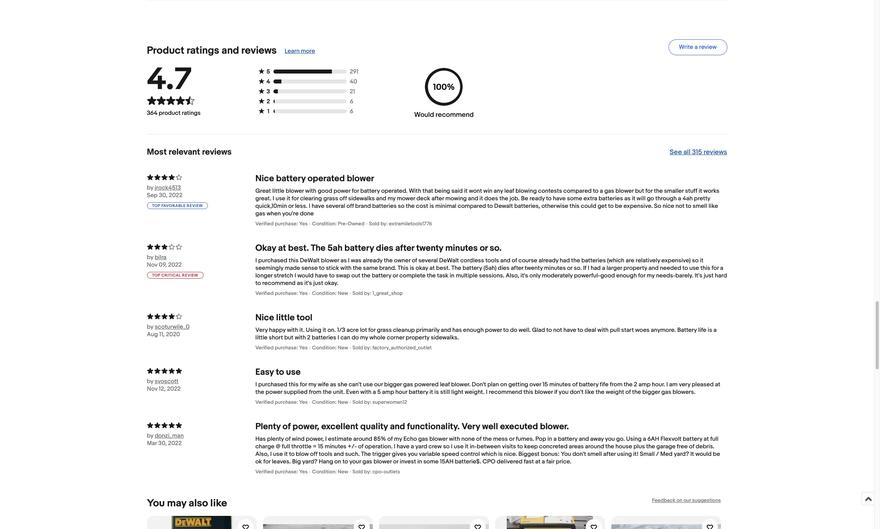 Task type: locate. For each thing, give the bounding box(es) containing it.
good
[[318, 187, 332, 195], [601, 272, 615, 280]]

leaf
[[505, 187, 515, 195], [440, 381, 450, 389]]

2 by from the top
[[147, 254, 153, 261]]

3 condition: from the top
[[312, 345, 337, 351]]

needs-
[[657, 272, 676, 280]]

1 yes from the top
[[299, 221, 308, 227]]

biggest
[[519, 451, 540, 458]]

clearing
[[300, 195, 322, 202]]

percents of reviewers think of this product as image for plenty of power, excellent quality and functionality.  very well executed blower.
[[147, 422, 256, 429]]

by left 11,
[[147, 323, 153, 331]]

1 vertical spatial you
[[605, 435, 615, 443]]

for up brand
[[352, 187, 359, 195]]

364
[[147, 109, 158, 117]]

by: for functionality.
[[364, 469, 372, 475]]

1 horizontal spatial best.
[[436, 264, 450, 272]]

plenty of power, excellent quality and functionality.  very well executed blower. has plenty of wind power, i estimate around 85% of my echo gas blower with none of the mess or fumes.  pop in a battery and away you go.  using a 6ah flexvolt battery at full charge @ full throttle = 15 minutes +/- of operation.    i have a yard crew so i use it in-between visits to keep concreted areas around the house plus the garage free of debris. also, i use it to blow off tools and such.  the trigger gives you variable speed control which is nice. biggest bonus:  you don't smell after using it!  small / med yard?  it would be ok for leaves.  big yard?  hang on to your gas blower or invest in some 15ah batterie$.  cpo delivered fast at a fair price.
[[256, 422, 721, 466]]

3 verified purchase: yes from the top
[[256, 345, 308, 351]]

my inside nice battery operated blower great little blower with good power for battery operated. with that being said it wont win any leaf blowing contests compared to a gas blower but for the smaller stuff it works great. i use it for clearing grass off sidewalks and my mower deck after mowing and it does the job. be ready to have some extra batteries as it will go through a 4ah pretty quick,10min or less. i have several off brand batteries so the cost is minimal compared to dewalt batteries, otherwise this could get to be expensive. so nice not to smell like gas when you're done
[[388, 195, 396, 202]]

new down can
[[338, 345, 348, 351]]

you inside plenty of power, excellent quality and functionality.  very well executed blower. has plenty of wind power, i estimate around 85% of my echo gas blower with none of the mess or fumes.  pop in a battery and away you go.  using a 6ah flexvolt battery at full charge @ full throttle = 15 minutes +/- of operation.    i have a yard crew so i use it in-between visits to keep concreted areas around the house plus the garage free of debris. also, i use it to blow off tools and such.  the trigger gives you variable speed control which is nice. biggest bonus:  you don't smell after using it!  small / med yard?  it would be ok for leaves.  big yard?  hang on to your gas blower or invest in some 15ah batterie$.  cpo delivered fast at a fair price.
[[561, 451, 572, 458]]

sold right the owned
[[369, 221, 380, 227]]

course
[[519, 257, 538, 264]]

off left brand
[[347, 202, 354, 210]]

by: for for
[[364, 399, 372, 406]]

verified down longer in the left bottom of the page
[[256, 290, 274, 297]]

larger
[[607, 264, 623, 272]]

0 horizontal spatial but
[[285, 334, 294, 342]]

little inside nice battery operated blower great little blower with good power for battery operated. with that being said it wont win any leaf blowing contests compared to a gas blower but for the smaller stuff it works great. i use it for clearing grass off sidewalks and my mower deck after mowing and it does the job. be ready to have some extra batteries as it will go through a 4ah pretty quick,10min or less. i have several off brand batteries so the cost is minimal compared to dewalt batteries, otherwise this could get to be expensive. so nice not to smell like gas when you're done
[[272, 187, 285, 195]]

percents of reviewers think of this product as image for nice battery operated blower
[[147, 173, 256, 181]]

leaf right the any
[[505, 187, 515, 195]]

4 condition: new from the top
[[312, 469, 348, 475]]

by left jrock4513
[[147, 184, 153, 192]]

for right lot
[[369, 326, 376, 334]]

15 inside easy to use i purchased this for my wife as she can't use our bigger gas powered leaf blower. don't plan on getting over 15 minutes of battery fife from the 2 amp hour. i am very pleased at the power supplied from the unit. even with a 5 amp hour battery it is still light weight. i recommend this blower if you don't like the weight of the bigger gas blowers.
[[543, 381, 548, 389]]

echo
[[404, 435, 417, 443]]

yes down done
[[299, 221, 308, 227]]

great
[[256, 187, 271, 195]]

with right stick on the left of page
[[341, 264, 352, 272]]

not right nice
[[676, 202, 685, 210]]

be right it
[[713, 451, 721, 458]]

around right areas
[[586, 443, 604, 451]]

5 up 4
[[267, 68, 270, 75]]

condition: new down hang
[[312, 469, 348, 475]]

verified purchase: yes for little
[[256, 345, 308, 351]]

1 nice from the top
[[256, 173, 274, 184]]

1 horizontal spatial blower.
[[540, 422, 569, 432]]

1 horizontal spatial full
[[711, 435, 719, 443]]

0 vertical spatial using
[[306, 326, 322, 334]]

purchase: down you're
[[275, 221, 298, 227]]

nice inside nice battery operated blower great little blower with good power for battery operated. with that being said it wont win any leaf blowing contests compared to a gas blower but for the smaller stuff it works great. i use it for clearing grass off sidewalks and my mower deck after mowing and it does the job. be ready to have some extra batteries as it will go through a 4ah pretty quick,10min or less. i have several off brand batteries so the cost is minimal compared to dewalt batteries, otherwise this could get to be expensive. so nice not to smell like gas when you're done
[[256, 173, 274, 184]]

some inside nice battery operated blower great little blower with good power for battery operated. with that being said it wont win any leaf blowing contests compared to a gas blower but for the smaller stuff it works great. i use it for clearing grass off sidewalks and my mower deck after mowing and it does the job. be ready to have some extra batteries as it will go through a 4ah pretty quick,10min or less. i have several off brand batteries so the cost is minimal compared to dewalt batteries, otherwise this could get to be expensive. so nice not to smell like gas when you're done
[[567, 195, 583, 202]]

1 vertical spatial top
[[152, 273, 160, 278]]

power,
[[293, 422, 320, 432], [306, 435, 324, 443]]

0 vertical spatial purchased
[[258, 257, 288, 264]]

2022 for svoscott
[[167, 385, 181, 393]]

visits
[[502, 443, 516, 451]]

not inside nice battery operated blower great little blower with good power for battery operated. with that being said it wont win any leaf blowing contests compared to a gas blower but for the smaller stuff it works great. i use it for clearing grass off sidewalks and my mower deck after mowing and it does the job. be ready to have some extra batteries as it will go through a 4ah pretty quick,10min or less. i have several off brand batteries so the cost is minimal compared to dewalt batteries, otherwise this could get to be expensive. so nice not to smell like gas when you're done
[[676, 202, 685, 210]]

1 vertical spatial 5
[[378, 389, 381, 396]]

gas right echo
[[419, 435, 428, 443]]

the right weight at the bottom of page
[[633, 389, 641, 396]]

nice inside nice little tool very happy with it.  using it on. 1/3 acre lot for grass cleanup primarily and has enough power to do well.  glad to not have to deal with pull start woes anymore.  battery life is a little short but with 2 batteries i can do my whole corner property sidewalks.
[[256, 313, 274, 323]]

sessions.
[[479, 272, 505, 280]]

on inside easy to use i purchased this for my wife as she can't use our bigger gas powered leaf blower. don't plan on getting over 15 minutes of battery fife from the 2 amp hour. i am very pleased at the power supplied from the unit. even with a 5 amp hour battery it is still light weight. i recommend this blower if you don't like the weight of the bigger gas blowers.
[[501, 381, 507, 389]]

1 condition: new from the top
[[312, 290, 348, 297]]

0 vertical spatial 5
[[267, 68, 270, 75]]

nice for nice battery operated blower
[[256, 173, 274, 184]]

30, for mar
[[158, 440, 167, 447]]

nov for svoscott
[[147, 385, 158, 393]]

condition: down hang
[[312, 469, 337, 475]]

1 vertical spatial 6
[[350, 108, 354, 115]]

as inside nice battery operated blower great little blower with good power for battery operated. with that being said it wont win any leaf blowing contests compared to a gas blower but for the smaller stuff it works great. i use it for clearing grass off sidewalks and my mower deck after mowing and it does the job. be ready to have some extra batteries as it will go through a 4ah pretty quick,10min or less. i have several off brand batteries so the cost is minimal compared to dewalt batteries, otherwise this could get to be expensive. so nice not to smell like gas when you're done
[[625, 195, 631, 202]]

1 horizontal spatial the
[[361, 451, 371, 458]]

in right pop
[[548, 435, 553, 443]]

power inside easy to use i purchased this for my wife as she can't use our bigger gas powered leaf blower. don't plan on getting over 15 minutes of battery fife from the 2 amp hour. i am very pleased at the power supplied from the unit. even with a 5 amp hour battery it is still light weight. i recommend this blower if you don't like the weight of the bigger gas blowers.
[[266, 389, 283, 396]]

yes for use
[[299, 399, 308, 406]]

use
[[276, 195, 286, 202], [690, 264, 700, 272], [286, 367, 301, 378], [363, 381, 373, 389], [454, 443, 464, 451], [273, 451, 283, 458]]

property inside okay at best. the 5ah battery dies after twenty minutes or so. i purchased this dewalt blower as i was already the owner of several dewalt cordless tools and of course already had the batteries (which are relatively expensive) so it seemingly made sense to stick with the same brand. this is okay at best. the battery (5ah) dies after twenty minutes or so. if i had a larger property and needed to use this for a longer stretch i would have to swap out the battery or complete the task in multiple sessions.  also, it's only moderately powerful-good enough for my needs-barely. it's just hard to recommend as it's just okay.
[[624, 264, 648, 272]]

1 vertical spatial would
[[696, 451, 712, 458]]

it's down sense
[[305, 280, 312, 287]]

4 percents of reviewers think of this product as image from the top
[[147, 367, 256, 375]]

0 horizontal spatial on
[[335, 458, 341, 466]]

after
[[432, 195, 444, 202], [396, 243, 415, 254], [511, 264, 524, 272], [604, 451, 616, 458]]

by left "12,"
[[147, 378, 153, 385]]

with inside nice battery operated blower great little blower with good power for battery operated. with that being said it wont win any leaf blowing contests compared to a gas blower but for the smaller stuff it works great. i use it for clearing grass off sidewalks and my mower deck after mowing and it does the job. be ready to have some extra batteries as it will go through a 4ah pretty quick,10min or less. i have several off brand batteries so the cost is minimal compared to dewalt batteries, otherwise this could get to be expensive. so nice not to smell like gas when you're done
[[305, 187, 317, 195]]

1 horizontal spatial smell
[[693, 202, 708, 210]]

15ah
[[440, 458, 454, 466]]

nov inside by svoscott nov 12, 2022
[[147, 385, 158, 393]]

2 nov from the top
[[147, 385, 158, 393]]

the left 5ah
[[311, 243, 326, 254]]

2022 for donzi_man
[[168, 440, 182, 447]]

purchased
[[258, 257, 288, 264], [258, 381, 288, 389]]

2 yes from the top
[[299, 290, 308, 297]]

but inside nice little tool very happy with it.  using it on. 1/3 acre lot for grass cleanup primarily and has enough power to do well.  glad to not have to deal with pull start woes anymore.  battery life is a little short but with 2 batteries i can do my whole corner property sidewalks.
[[285, 334, 294, 342]]

1 horizontal spatial reviews
[[241, 44, 277, 57]]

0 vertical spatial some
[[567, 195, 583, 202]]

0 horizontal spatial in
[[418, 458, 422, 466]]

review right favorable
[[187, 204, 203, 208]]

0 vertical spatial best.
[[288, 243, 309, 254]]

yes down big
[[299, 469, 308, 475]]

0 horizontal spatial smell
[[588, 451, 602, 458]]

would inside plenty of power, excellent quality and functionality.  very well executed blower. has plenty of wind power, i estimate around 85% of my echo gas blower with none of the mess or fumes.  pop in a battery and away you go.  using a 6ah flexvolt battery at full charge @ full throttle = 15 minutes +/- of operation.    i have a yard crew so i use it in-between visits to keep concreted areas around the house plus the garage free of debris. also, i use it to blow off tools and such.  the trigger gives you variable speed control which is nice. biggest bonus:  you don't smell after using it!  small / med yard?  it would be ok for leaves.  big yard?  hang on to your gas blower or invest in some 15ah batterie$.  cpo delivered fast at a fair price.
[[696, 451, 712, 458]]

1 vertical spatial leaf
[[440, 381, 450, 389]]

most
[[147, 147, 167, 157]]

1 purchased from the top
[[258, 257, 288, 264]]

1 verified from the top
[[256, 221, 274, 227]]

2022 inside by bilra nov 09, 2022
[[168, 261, 182, 269]]

this
[[570, 202, 580, 210], [289, 257, 299, 264], [701, 264, 711, 272], [289, 381, 299, 389], [524, 389, 534, 396]]

to inside easy to use i purchased this for my wife as she can't use our bigger gas powered leaf blower. don't plan on getting over 15 minutes of battery fife from the 2 amp hour. i am very pleased at the power supplied from the unit. even with a 5 amp hour battery it is still light weight. i recommend this blower if you don't like the weight of the bigger gas blowers.
[[276, 367, 284, 378]]

1 condition: from the top
[[312, 221, 337, 227]]

several
[[326, 202, 345, 210], [419, 257, 438, 264]]

5 inside easy to use i purchased this for my wife as she can't use our bigger gas powered leaf blower. don't plan on getting over 15 minutes of battery fife from the 2 amp hour. i am very pleased at the power supplied from the unit. even with a 5 amp hour battery it is still light weight. i recommend this blower if you don't like the weight of the bigger gas blowers.
[[378, 389, 381, 396]]

1 horizontal spatial not
[[676, 202, 685, 210]]

nov inside by bilra nov 09, 2022
[[147, 261, 158, 269]]

okay
[[416, 264, 428, 272]]

be inside plenty of power, excellent quality and functionality.  very well executed blower. has plenty of wind power, i estimate around 85% of my echo gas blower with none of the mess or fumes.  pop in a battery and away you go.  using a 6ah flexvolt battery at full charge @ full throttle = 15 minutes +/- of operation.    i have a yard crew so i use it in-between visits to keep concreted areas around the house plus the garage free of debris. also, i use it to blow off tools and such.  the trigger gives you variable speed control which is nice. biggest bonus:  you don't smell after using it!  small / med yard?  it would be ok for leaves.  big yard?  hang on to your gas blower or invest in some 15ah batterie$.  cpo delivered fast at a fair price.
[[713, 451, 721, 458]]

sold by: 1_great_shop
[[353, 290, 403, 297]]

2 vertical spatial like
[[210, 498, 227, 510]]

power left well.
[[485, 326, 502, 334]]

you inside easy to use i purchased this for my wife as she can't use our bigger gas powered leaf blower. don't plan on getting over 15 minutes of battery fife from the 2 amp hour. i am very pleased at the power supplied from the unit. even with a 5 amp hour battery it is still light weight. i recommend this blower if you don't like the weight of the bigger gas blowers.
[[559, 389, 569, 396]]

condition: for power,
[[312, 469, 337, 475]]

powered
[[415, 381, 439, 389]]

ratings right product
[[187, 44, 219, 57]]

batteries inside nice little tool very happy with it.  using it on. 1/3 acre lot for grass cleanup primarily and has enough power to do well.  glad to not have to deal with pull start woes anymore.  battery life is a little short but with 2 batteries i can do my whole corner property sidewalks.
[[312, 334, 336, 342]]

tools right =
[[319, 451, 333, 458]]

0 vertical spatial would
[[298, 272, 314, 280]]

my left echo
[[394, 435, 402, 443]]

battery
[[678, 326, 697, 334]]

may
[[167, 498, 187, 510]]

our left suggestions
[[684, 498, 691, 504]]

gas right your
[[363, 458, 373, 466]]

4 verified purchase: yes from the top
[[256, 399, 308, 406]]

is inside nice little tool very happy with it.  using it on. 1/3 acre lot for grass cleanup primarily and has enough power to do well.  glad to not have to deal with pull start woes anymore.  battery life is a little short but with 2 batteries i can do my whole corner property sidewalks.
[[708, 326, 713, 334]]

of left wind
[[285, 435, 291, 443]]

be inside nice battery operated blower great little blower with good power for battery operated. with that being said it wont win any leaf blowing contests compared to a gas blower but for the smaller stuff it works great. i use it for clearing grass off sidewalks and my mower deck after mowing and it does the job. be ready to have some extra batteries as it will go through a 4ah pretty quick,10min or less. i have several off brand batteries so the cost is minimal compared to dewalt batteries, otherwise this could get to be expensive. so nice not to smell like gas when you're done
[[615, 202, 623, 210]]

very
[[256, 326, 268, 334], [462, 422, 481, 432]]

1 vertical spatial not
[[554, 326, 563, 334]]

0 horizontal spatial already
[[363, 257, 383, 264]]

1 horizontal spatial twenty
[[525, 264, 543, 272]]

just
[[704, 272, 714, 280], [314, 280, 323, 287]]

0 vertical spatial leaf
[[505, 187, 515, 195]]

0 vertical spatial the
[[311, 243, 326, 254]]

1 vertical spatial also,
[[256, 451, 269, 458]]

1 vertical spatial several
[[419, 257, 438, 264]]

power inside nice battery operated blower great little blower with good power for battery operated. with that being said it wont win any leaf blowing contests compared to a gas blower but for the smaller stuff it works great. i use it for clearing grass off sidewalks and my mower deck after mowing and it does the job. be ready to have some extra batteries as it will go through a 4ah pretty quick,10min or less. i have several off brand batteries so the cost is minimal compared to dewalt batteries, otherwise this could get to be expensive. so nice not to smell like gas when you're done
[[334, 187, 351, 195]]

0 horizontal spatial would
[[298, 272, 314, 280]]

see all 315 reviews
[[670, 148, 728, 156]]

also, inside plenty of power, excellent quality and functionality.  very well executed blower. has plenty of wind power, i estimate around 85% of my echo gas blower with none of the mess or fumes.  pop in a battery and away you go.  using a 6ah flexvolt battery at full charge @ full throttle = 15 minutes +/- of operation.    i have a yard crew so i use it in-between visits to keep concreted areas around the house plus the garage free of debris. also, i use it to blow off tools and such.  the trigger gives you variable speed control which is nice. biggest bonus:  you don't smell after using it!  small / med yard?  it would be ok for leaves.  big yard?  hang on to your gas blower or invest in some 15ah batterie$.  cpo delivered fast at a fair price.
[[256, 451, 269, 458]]

1 verified purchase: yes from the top
[[256, 221, 308, 227]]

relatively
[[636, 257, 661, 264]]

1 vertical spatial nice
[[256, 313, 274, 323]]

review for okay at best. the 5ah battery dies after twenty minutes or so.
[[182, 273, 198, 278]]

1 vertical spatial 30,
[[158, 440, 167, 447]]

4 purchase: from the top
[[275, 399, 298, 406]]

like inside nice battery operated blower great little blower with good power for battery operated. with that being said it wont win any leaf blowing contests compared to a gas blower but for the smaller stuff it works great. i use it for clearing grass off sidewalks and my mower deck after mowing and it does the job. be ready to have some extra batteries as it will go through a 4ah pretty quick,10min or less. i have several off brand batteries so the cost is minimal compared to dewalt batteries, otherwise this could get to be expensive. so nice not to smell like gas when you're done
[[709, 202, 719, 210]]

verified purchase: yes down the 'stretch'
[[256, 290, 308, 297]]

had right the if
[[591, 264, 601, 272]]

0 vertical spatial tools
[[486, 257, 499, 264]]

purchased inside easy to use i purchased this for my wife as she can't use our bigger gas powered leaf blower. don't plan on getting over 15 minutes of battery fife from the 2 amp hour. i am very pleased at the power supplied from the unit. even with a 5 amp hour battery it is still light weight. i recommend this blower if you don't like the weight of the bigger gas blowers.
[[258, 381, 288, 389]]

do
[[510, 326, 518, 334], [352, 334, 359, 342]]

2 condition: new from the top
[[312, 345, 348, 351]]

enough inside okay at best. the 5ah battery dies after twenty minutes or so. i purchased this dewalt blower as i was already the owner of several dewalt cordless tools and of course already had the batteries (which are relatively expensive) so it seemingly made sense to stick with the same brand. this is okay at best. the battery (5ah) dies after twenty minutes or so. if i had a larger property and needed to use this for a longer stretch i would have to swap out the battery or complete the task in multiple sessions.  also, it's only moderately powerful-good enough for my needs-barely. it's just hard to recommend as it's just okay.
[[617, 272, 637, 280]]

by inside by scoturwile_0 aug 11, 2020
[[147, 323, 153, 331]]

3 by from the top
[[147, 323, 153, 331]]

have
[[553, 195, 566, 202], [312, 202, 325, 210], [315, 272, 328, 280], [564, 326, 577, 334], [397, 443, 410, 451]]

leaf inside easy to use i purchased this for my wife as she can't use our bigger gas powered leaf blower. don't plan on getting over 15 minutes of battery fife from the 2 amp hour. i am very pleased at the power supplied from the unit. even with a 5 amp hour battery it is still light weight. i recommend this blower if you don't like the weight of the bigger gas blowers.
[[440, 381, 450, 389]]

it up it's
[[700, 257, 704, 264]]

0 horizontal spatial it's
[[305, 280, 312, 287]]

supplied
[[284, 389, 308, 396]]

this left wife on the bottom left
[[289, 381, 299, 389]]

dewalt
[[300, 257, 320, 264], [439, 257, 459, 264]]

minutes inside plenty of power, excellent quality and functionality.  very well executed blower. has plenty of wind power, i estimate around 85% of my echo gas blower with none of the mess or fumes.  pop in a battery and away you go.  using a 6ah flexvolt battery at full charge @ full throttle = 15 minutes +/- of operation.    i have a yard crew so i use it in-between visits to keep concreted areas around the house plus the garage free of debris. also, i use it to blow off tools and such.  the trigger gives you variable speed control which is nice. biggest bonus:  you don't smell after using it!  small / med yard?  it would be ok for leaves.  big yard?  hang on to your gas blower or invest in some 15ah batterie$.  cpo delivered fast at a fair price.
[[325, 443, 347, 451]]

as inside easy to use i purchased this for my wife as she can't use our bigger gas powered leaf blower. don't plan on getting over 15 minutes of battery fife from the 2 amp hour. i am very pleased at the power supplied from the unit. even with a 5 amp hour battery it is still light weight. i recommend this blower if you don't like the weight of the bigger gas blowers.
[[330, 381, 337, 389]]

4 yes from the top
[[299, 399, 308, 406]]

review for nice battery operated blower
[[187, 204, 203, 208]]

a left 4ah
[[679, 195, 682, 202]]

gas
[[605, 187, 615, 195], [256, 210, 265, 218], [403, 381, 413, 389], [662, 389, 672, 396], [419, 435, 428, 443], [363, 458, 373, 466]]

2 horizontal spatial power
[[485, 326, 502, 334]]

2 6 from the top
[[350, 108, 354, 115]]

blower. inside easy to use i purchased this for my wife as she can't use our bigger gas powered leaf blower. don't plan on getting over 15 minutes of battery fife from the 2 amp hour. i am very pleased at the power supplied from the unit. even with a 5 amp hour battery it is still light weight. i recommend this blower if you don't like the weight of the bigger gas blowers.
[[451, 381, 471, 389]]

don't inside easy to use i purchased this for my wife as she can't use our bigger gas powered leaf blower. don't plan on getting over 15 minutes of battery fife from the 2 amp hour. i am very pleased at the power supplied from the unit. even with a 5 amp hour battery it is still light weight. i recommend this blower if you don't like the weight of the bigger gas blowers.
[[570, 389, 584, 396]]

for inside easy to use i purchased this for my wife as she can't use our bigger gas powered leaf blower. don't plan on getting over 15 minutes of battery fife from the 2 amp hour. i am very pleased at the power supplied from the unit. even with a 5 amp hour battery it is still light weight. i recommend this blower if you don't like the weight of the bigger gas blowers.
[[300, 381, 307, 389]]

0 vertical spatial recommend
[[436, 111, 474, 119]]

1 horizontal spatial you
[[559, 389, 569, 396]]

twenty
[[417, 243, 444, 254], [525, 264, 543, 272]]

6 for 1
[[350, 108, 354, 115]]

1 already from the left
[[363, 257, 383, 264]]

battery up brand
[[361, 187, 380, 195]]

2 top from the top
[[152, 273, 160, 278]]

smaller
[[665, 187, 684, 195]]

i up 15ah
[[451, 443, 453, 451]]

0 vertical spatial property
[[624, 264, 648, 272]]

by inside by svoscott nov 12, 2022
[[147, 378, 153, 385]]

so. left the if
[[574, 264, 582, 272]]

0 horizontal spatial leaf
[[440, 381, 450, 389]]

purchase: for little
[[275, 345, 298, 351]]

3 new from the top
[[338, 399, 348, 406]]

6 for 2
[[350, 98, 354, 105]]

at inside easy to use i purchased this for my wife as she can't use our bigger gas powered leaf blower. don't plan on getting over 15 minutes of battery fife from the 2 amp hour. i am very pleased at the power supplied from the unit. even with a 5 amp hour battery it is still light weight. i recommend this blower if you don't like the weight of the bigger gas blowers.
[[716, 381, 721, 389]]

sold for best.
[[353, 290, 363, 297]]

recommend right would
[[436, 111, 474, 119]]

would
[[298, 272, 314, 280], [696, 451, 712, 458]]

0 vertical spatial nice
[[256, 173, 274, 184]]

2022 inside by donzi_man mar 30, 2022
[[168, 440, 182, 447]]

sold for power,
[[353, 469, 363, 475]]

so inside okay at best. the 5ah battery dies after twenty minutes or so. i purchased this dewalt blower as i was already the owner of several dewalt cordless tools and of course already had the batteries (which are relatively expensive) so it seemingly made sense to stick with the same brand. this is okay at best. the battery (5ah) dies after twenty minutes or so. if i had a larger property and needed to use this for a longer stretch i would have to swap out the battery or complete the task in multiple sessions.  also, it's only moderately powerful-good enough for my needs-barely. it's just hard to recommend as it's just okay.
[[693, 257, 699, 264]]

2 horizontal spatial 2
[[634, 381, 638, 389]]

don't
[[472, 381, 486, 389]]

already
[[363, 257, 383, 264], [539, 257, 559, 264]]

30, right the mar
[[158, 440, 167, 447]]

yes for tool
[[299, 345, 308, 351]]

1 vertical spatial review
[[187, 204, 203, 208]]

15 inside plenty of power, excellent quality and functionality.  very well executed blower. has plenty of wind power, i estimate around 85% of my echo gas blower with none of the mess or fumes.  pop in a battery and away you go.  using a 6ah flexvolt battery at full charge @ full throttle = 15 minutes +/- of operation.    i have a yard crew so i use it in-between visits to keep concreted areas around the house plus the garage free of debris. also, i use it to blow off tools and such.  the trigger gives you variable speed control which is nice. biggest bonus:  you don't smell after using it!  small / med yard?  it would be ok for leaves.  big yard?  hang on to your gas blower or invest in some 15ah batterie$.  cpo delivered fast at a fair price.
[[318, 443, 324, 451]]

have inside nice little tool very happy with it.  using it on. 1/3 acre lot for grass cleanup primarily and has enough power to do well.  glad to not have to deal with pull start woes anymore.  battery life is a little short but with 2 batteries i can do my whole corner property sidewalks.
[[564, 326, 577, 334]]

blower left will
[[616, 187, 634, 195]]

unit.
[[333, 389, 345, 396]]

blower inside easy to use i purchased this for my wife as she can't use our bigger gas powered leaf blower. don't plan on getting over 15 minutes of battery fife from the 2 amp hour. i am very pleased at the power supplied from the unit. even with a 5 amp hour battery it is still light weight. i recommend this blower if you don't like the weight of the bigger gas blowers.
[[535, 389, 553, 396]]

by:
[[381, 221, 388, 227], [364, 290, 372, 297], [364, 345, 372, 351], [364, 399, 372, 406], [364, 469, 372, 475]]

0 vertical spatial several
[[326, 202, 345, 210]]

0 horizontal spatial you
[[147, 498, 165, 510]]

percents of reviewers think of this product as image for nice little tool
[[147, 313, 256, 320]]

it left will
[[632, 195, 636, 202]]

1 horizontal spatial would
[[696, 451, 712, 458]]

0 vertical spatial top
[[152, 204, 160, 208]]

3 condition: new from the top
[[312, 399, 348, 406]]

on
[[501, 381, 507, 389], [335, 458, 341, 466], [677, 498, 683, 504]]

2 percents of reviewers think of this product as image from the top
[[147, 243, 256, 251]]

0 horizontal spatial 2
[[267, 98, 270, 105]]

done
[[300, 210, 314, 218]]

condition: for use
[[312, 399, 337, 406]]

condition: for best.
[[312, 290, 337, 297]]

review inside write a review link
[[700, 43, 717, 51]]

1 vertical spatial using
[[627, 435, 642, 443]]

5 yes from the top
[[299, 469, 308, 475]]

0 vertical spatial on
[[501, 381, 507, 389]]

product
[[159, 109, 181, 117]]

1 horizontal spatial like
[[585, 389, 595, 396]]

through
[[656, 195, 677, 202]]

pleased
[[692, 381, 714, 389]]

with right even
[[361, 389, 372, 396]]

0 vertical spatial very
[[256, 326, 268, 334]]

be
[[521, 195, 529, 202]]

using right it. in the bottom of the page
[[306, 326, 322, 334]]

2 horizontal spatial like
[[709, 202, 719, 210]]

is inside okay at best. the 5ah battery dies after twenty minutes or so. i purchased this dewalt blower as i was already the owner of several dewalt cordless tools and of course already had the batteries (which are relatively expensive) so it seemingly made sense to stick with the same brand. this is okay at best. the battery (5ah) dies after twenty minutes or so. if i had a larger property and needed to use this for a longer stretch i would have to swap out the battery or complete the task in multiple sessions.  also, it's only moderately powerful-good enough for my needs-barely. it's just hard to recommend as it's just okay.
[[410, 264, 415, 272]]

2 horizontal spatial reviews
[[704, 148, 728, 156]]

amp
[[639, 381, 651, 389], [382, 389, 394, 396]]

write
[[679, 43, 694, 51]]

1 horizontal spatial enough
[[617, 272, 637, 280]]

2 nice from the top
[[256, 313, 274, 323]]

on right plan on the right
[[501, 381, 507, 389]]

or up the outlets at the bottom of the page
[[393, 458, 399, 466]]

0 vertical spatial compared
[[564, 187, 592, 195]]

by: left extramiletools1776
[[381, 221, 388, 227]]

blowers.
[[673, 389, 696, 396]]

learn more
[[285, 47, 315, 55]]

4 new from the top
[[338, 469, 348, 475]]

or
[[289, 202, 294, 210], [480, 243, 488, 254], [568, 264, 573, 272], [393, 272, 398, 280], [509, 435, 515, 443], [393, 458, 399, 466]]

2 new from the top
[[338, 345, 348, 351]]

5 verified from the top
[[256, 469, 274, 475]]

dies right (5ah)
[[498, 264, 510, 272]]

for inside nice little tool very happy with it.  using it on. 1/3 acre lot for grass cleanup primarily and has enough power to do well.  glad to not have to deal with pull start woes anymore.  battery life is a little short but with 2 batteries i can do my whole corner property sidewalks.
[[369, 326, 376, 334]]

15 right over
[[543, 381, 548, 389]]

so inside plenty of power, excellent quality and functionality.  very well executed blower. has plenty of wind power, i estimate around 85% of my echo gas blower with none of the mess or fumes.  pop in a battery and away you go.  using a 6ah flexvolt battery at full charge @ full throttle = 15 minutes +/- of operation.    i have a yard crew so i use it in-between visits to keep concreted areas around the house plus the garage free of debris. also, i use it to blow off tools and such.  the trigger gives you variable speed control which is nice. biggest bonus:  you don't smell after using it!  small / med yard?  it would be ok for leaves.  big yard?  hang on to your gas blower or invest in some 15ah batterie$.  cpo delivered fast at a fair price.
[[443, 443, 450, 451]]

a left yard
[[411, 443, 414, 451]]

great.
[[256, 195, 272, 202]]

well.
[[519, 326, 531, 334]]

top for nice battery operated blower
[[152, 204, 160, 208]]

0 vertical spatial you
[[559, 389, 569, 396]]

relevant
[[169, 147, 200, 157]]

using
[[618, 451, 632, 458]]

30, right 'sep'
[[159, 192, 168, 199]]

0 horizontal spatial property
[[406, 334, 430, 342]]

variable
[[419, 451, 441, 458]]

my inside nice little tool very happy with it.  using it on. 1/3 acre lot for grass cleanup primarily and has enough power to do well.  glad to not have to deal with pull start woes anymore.  battery life is a little short but with 2 batteries i can do my whole corner property sidewalks.
[[360, 334, 368, 342]]

like inside easy to use i purchased this for my wife as she can't use our bigger gas powered leaf blower. don't plan on getting over 15 minutes of battery fife from the 2 amp hour. i am very pleased at the power supplied from the unit. even with a 5 amp hour battery it is still light weight. i recommend this blower if you don't like the weight of the bigger gas blowers.
[[585, 389, 595, 396]]

off right blow
[[310, 451, 318, 458]]

15
[[543, 381, 548, 389], [318, 443, 324, 451]]

0 horizontal spatial grass
[[324, 195, 338, 202]]

1 horizontal spatial yard?
[[674, 451, 690, 458]]

1 vertical spatial like
[[585, 389, 595, 396]]

short
[[269, 334, 283, 342]]

flexvolt
[[661, 435, 682, 443]]

as left was
[[341, 257, 347, 264]]

around
[[354, 435, 373, 443], [586, 443, 604, 451]]

yes down supplied
[[299, 399, 308, 406]]

use right needed
[[690, 264, 700, 272]]

like left fife
[[585, 389, 595, 396]]

my inside okay at best. the 5ah battery dies after twenty minutes or so. i purchased this dewalt blower as i was already the owner of several dewalt cordless tools and of course already had the batteries (which are relatively expensive) so it seemingly made sense to stick with the same brand. this is okay at best. the battery (5ah) dies after twenty minutes or so. if i had a larger property and needed to use this for a longer stretch i would have to swap out the battery or complete the task in multiple sessions.  also, it's only moderately powerful-good enough for my needs-barely. it's just hard to recommend as it's just okay.
[[647, 272, 655, 280]]

could
[[581, 202, 597, 210]]

purchase: down the 'stretch'
[[275, 290, 298, 297]]

0 horizontal spatial compared
[[458, 202, 486, 210]]

verified purchase: yes for battery
[[256, 221, 308, 227]]

battery up it
[[683, 435, 703, 443]]

1 percents of reviewers think of this product as image from the top
[[147, 173, 256, 181]]

0 horizontal spatial reviews
[[202, 147, 232, 157]]

it left "less."
[[287, 195, 290, 202]]

several up condition: pre-owned
[[326, 202, 345, 210]]

otherwise
[[542, 202, 569, 210]]

have right "less."
[[312, 202, 325, 210]]

1 vertical spatial you
[[147, 498, 165, 510]]

tools
[[486, 257, 499, 264], [319, 451, 333, 458]]

5 verified purchase: yes from the top
[[256, 469, 308, 475]]

1 vertical spatial good
[[601, 272, 615, 280]]

nice for nice little tool
[[256, 313, 274, 323]]

0 horizontal spatial dewalt
[[300, 257, 320, 264]]

blower
[[347, 173, 374, 184], [286, 187, 304, 195], [616, 187, 634, 195], [321, 257, 339, 264], [535, 389, 553, 396], [430, 435, 448, 443], [374, 458, 392, 466]]

6
[[350, 98, 354, 105], [350, 108, 354, 115]]

our inside easy to use i purchased this for my wife as she can't use our bigger gas powered leaf blower. don't plan on getting over 15 minutes of battery fife from the 2 amp hour. i am very pleased at the power supplied from the unit. even with a 5 amp hour battery it is still light weight. i recommend this blower if you don't like the weight of the bigger gas blowers.
[[374, 381, 383, 389]]

is left nice.
[[499, 451, 503, 458]]

2 verified purchase: yes from the top
[[256, 290, 308, 297]]

yard? left it
[[674, 451, 690, 458]]

4.7 out of 5 stars based on 364 product ratings image
[[147, 96, 258, 106]]

it.
[[300, 326, 305, 334]]

2022 for bilra
[[168, 261, 182, 269]]

1 vertical spatial smell
[[588, 451, 602, 458]]

recommend
[[436, 111, 474, 119], [262, 280, 296, 287], [489, 389, 523, 396]]

0 horizontal spatial bigger
[[384, 381, 402, 389]]

this inside nice battery operated blower great little blower with good power for battery operated. with that being said it wont win any leaf blowing contests compared to a gas blower but for the smaller stuff it works great. i use it for clearing grass off sidewalks and my mower deck after mowing and it does the job. be ready to have some extra batteries as it will go through a 4ah pretty quick,10min or less. i have several off brand batteries so the cost is minimal compared to dewalt batteries, otherwise this could get to be expensive. so nice not to smell like gas when you're done
[[570, 202, 580, 210]]

for up you're
[[292, 195, 299, 202]]

1 by from the top
[[147, 184, 153, 192]]

3 verified from the top
[[256, 345, 274, 351]]

get
[[598, 202, 607, 210]]

as
[[625, 195, 631, 202], [341, 257, 347, 264], [297, 280, 303, 287], [330, 381, 337, 389]]

5 condition: from the top
[[312, 469, 337, 475]]

top down 'sep'
[[152, 204, 160, 208]]

2 purchase: from the top
[[275, 290, 298, 297]]

2 verified from the top
[[256, 290, 274, 297]]

1 horizontal spatial 15
[[543, 381, 548, 389]]

grass inside nice battery operated blower great little blower with good power for battery operated. with that being said it wont win any leaf blowing contests compared to a gas blower but for the smaller stuff it works great. i use it for clearing grass off sidewalks and my mower deck after mowing and it does the job. be ready to have some extra batteries as it will go through a 4ah pretty quick,10min or less. i have several off brand batteries so the cost is minimal compared to dewalt batteries, otherwise this could get to be expensive. so nice not to smell like gas when you're done
[[324, 195, 338, 202]]

delivered
[[497, 458, 523, 466]]

30, inside by donzi_man mar 30, 2022
[[158, 440, 167, 447]]

0 horizontal spatial very
[[256, 326, 268, 334]]

2022 inside by jrock4513 sep 30, 2022
[[169, 192, 183, 199]]

0 vertical spatial don't
[[570, 389, 584, 396]]

condition: new down okay.
[[312, 290, 348, 297]]

power
[[334, 187, 351, 195], [485, 326, 502, 334], [266, 389, 283, 396]]

would inside okay at best. the 5ah battery dies after twenty minutes or so. i purchased this dewalt blower as i was already the owner of several dewalt cordless tools and of course already had the batteries (which are relatively expensive) so it seemingly made sense to stick with the same brand. this is okay at best. the battery (5ah) dies after twenty minutes or so. if i had a larger property and needed to use this for a longer stretch i would have to swap out the battery or complete the task in multiple sessions.  also, it's only moderately powerful-good enough for my needs-barely. it's just hard to recommend as it's just okay.
[[298, 272, 314, 280]]

list
[[147, 510, 728, 529]]

2022 right the mar
[[168, 440, 182, 447]]

blower. inside plenty of power, excellent quality and functionality.  very well executed blower. has plenty of wind power, i estimate around 85% of my echo gas blower with none of the mess or fumes.  pop in a battery and away you go.  using a 6ah flexvolt battery at full charge @ full throttle = 15 minutes +/- of operation.    i have a yard crew so i use it in-between visits to keep concreted areas around the house plus the garage free of debris. also, i use it to blow off tools and such.  the trigger gives you variable speed control which is nice. biggest bonus:  you don't smell after using it!  small / med yard?  it would be ok for leaves.  big yard?  hang on to your gas blower or invest in some 15ah batterie$.  cpo delivered fast at a fair price.
[[540, 422, 569, 432]]

1 nov from the top
[[147, 261, 158, 269]]

5 by from the top
[[147, 432, 153, 440]]

2 condition: from the top
[[312, 290, 337, 297]]

by: left the superwoman12
[[364, 399, 372, 406]]

2022 inside by svoscott nov 12, 2022
[[167, 385, 181, 393]]

pop
[[536, 435, 547, 443]]

2 vertical spatial 2
[[634, 381, 638, 389]]

1 horizontal spatial good
[[601, 272, 615, 280]]

condition: for operated
[[312, 221, 337, 227]]

purchase: for battery
[[275, 221, 298, 227]]

0 vertical spatial nov
[[147, 261, 158, 269]]

percents of reviewers think of this product as image for okay at best. the 5ah battery dies after twenty minutes or so.
[[147, 243, 256, 251]]

2 inside nice little tool very happy with it.  using it on. 1/3 acre lot for grass cleanup primarily and has enough power to do well.  glad to not have to deal with pull start woes anymore.  battery life is a little short but with 2 batteries i can do my whole corner property sidewalks.
[[307, 334, 311, 342]]

1 horizontal spatial dies
[[498, 264, 510, 272]]

4 verified from the top
[[256, 399, 274, 406]]

a inside easy to use i purchased this for my wife as she can't use our bigger gas powered leaf blower. don't plan on getting over 15 minutes of battery fife from the 2 amp hour. i am very pleased at the power supplied from the unit. even with a 5 amp hour battery it is still light weight. i recommend this blower if you don't like the weight of the bigger gas blowers.
[[373, 389, 376, 396]]

0 horizontal spatial the
[[311, 243, 326, 254]]

operated.
[[381, 187, 408, 195]]

by: for dies
[[364, 290, 372, 297]]

she
[[338, 381, 348, 389]]

the left job.
[[500, 195, 509, 202]]

moderately
[[542, 272, 573, 280]]

30, for sep
[[159, 192, 168, 199]]

fair
[[547, 458, 555, 466]]

5 purchase: from the top
[[275, 469, 298, 475]]

4 condition: from the top
[[312, 399, 337, 406]]

3 yes from the top
[[299, 345, 308, 351]]

1 vertical spatial recommend
[[262, 280, 296, 287]]

5 percents of reviewers think of this product as image from the top
[[147, 422, 256, 429]]

purchased inside okay at best. the 5ah battery dies after twenty minutes or so. i purchased this dewalt blower as i was already the owner of several dewalt cordless tools and of course already had the batteries (which are relatively expensive) so it seemingly made sense to stick with the same brand. this is okay at best. the battery (5ah) dies after twenty minutes or so. if i had a larger property and needed to use this for a longer stretch i would have to swap out the battery or complete the task in multiple sessions.  also, it's only moderately powerful-good enough for my needs-barely. it's just hard to recommend as it's just okay.
[[258, 257, 288, 264]]

1 new from the top
[[338, 290, 348, 297]]

/
[[657, 451, 659, 458]]

would right it
[[696, 451, 712, 458]]

condition: new down on.
[[312, 345, 348, 351]]

2 already from the left
[[539, 257, 559, 264]]

after inside plenty of power, excellent quality and functionality.  very well executed blower. has plenty of wind power, i estimate around 85% of my echo gas blower with none of the mess or fumes.  pop in a battery and away you go.  using a 6ah flexvolt battery at full charge @ full throttle = 15 minutes +/- of operation.    i have a yard crew so i use it in-between visits to keep concreted areas around the house plus the garage free of debris. also, i use it to blow off tools and such.  the trigger gives you variable speed control which is nice. biggest bonus:  you don't smell after using it!  small / med yard?  it would be ok for leaves.  big yard?  hang on to your gas blower or invest in some 15ah batterie$.  cpo delivered fast at a fair price.
[[604, 451, 616, 458]]

you
[[559, 389, 569, 396], [605, 435, 615, 443], [408, 451, 418, 458]]

2 purchased from the top
[[258, 381, 288, 389]]

1 purchase: from the top
[[275, 221, 298, 227]]

have inside plenty of power, excellent quality and functionality.  very well executed blower. has plenty of wind power, i estimate around 85% of my echo gas blower with none of the mess or fumes.  pop in a battery and away you go.  using a 6ah flexvolt battery at full charge @ full throttle = 15 minutes +/- of operation.    i have a yard crew so i use it in-between visits to keep concreted areas around the house plus the garage free of debris. also, i use it to blow off tools and such.  the trigger gives you variable speed control which is nice. biggest bonus:  you don't smell after using it!  small / med yard?  it would be ok for leaves.  big yard?  hang on to your gas blower or invest in some 15ah batterie$.  cpo delivered fast at a fair price.
[[397, 443, 410, 451]]

a inside nice little tool very happy with it.  using it on. 1/3 acre lot for grass cleanup primarily and has enough power to do well.  glad to not have to deal with pull start woes anymore.  battery life is a little short but with 2 batteries i can do my whole corner property sidewalks.
[[714, 326, 717, 334]]

recommend inside easy to use i purchased this for my wife as she can't use our bigger gas powered leaf blower. don't plan on getting over 15 minutes of battery fife from the 2 amp hour. i am very pleased at the power supplied from the unit. even with a 5 amp hour battery it is still light weight. i recommend this blower if you don't like the weight of the bigger gas blowers.
[[489, 389, 523, 396]]

already right was
[[363, 257, 383, 264]]

i inside nice little tool very happy with it.  using it on. 1/3 acre lot for grass cleanup primarily and has enough power to do well.  glad to not have to deal with pull start woes anymore.  battery life is a little short but with 2 batteries i can do my whole corner property sidewalks.
[[338, 334, 339, 342]]

0 horizontal spatial blower.
[[451, 381, 471, 389]]

sold for use
[[353, 399, 363, 406]]

already up "moderately"
[[539, 257, 559, 264]]

minutes right only
[[545, 264, 566, 272]]

3 percents of reviewers think of this product as image from the top
[[147, 313, 256, 320]]

enough right has
[[463, 326, 484, 334]]

new
[[338, 290, 348, 297], [338, 345, 348, 351], [338, 399, 348, 406], [338, 469, 348, 475]]

leaves.
[[272, 458, 291, 466]]

1 horizontal spatial compared
[[564, 187, 592, 195]]

extramiletools1776
[[389, 221, 432, 227]]

0 vertical spatial 15
[[543, 381, 548, 389]]

percents of reviewers think of this product as image
[[147, 173, 256, 181], [147, 243, 256, 251], [147, 313, 256, 320], [147, 367, 256, 375], [147, 422, 256, 429]]

condition: for tool
[[312, 345, 337, 351]]

1 horizontal spatial leaf
[[505, 187, 515, 195]]

0 horizontal spatial do
[[352, 334, 359, 342]]

1 vertical spatial very
[[462, 422, 481, 432]]

verified for nice battery operated blower
[[256, 221, 274, 227]]

percents of reviewers think of this product as image up donzi_man link
[[147, 422, 256, 429]]

3 purchase: from the top
[[275, 345, 298, 351]]

plenty
[[256, 422, 281, 432]]

4 by from the top
[[147, 378, 153, 385]]

0 vertical spatial grass
[[324, 195, 338, 202]]

2 down 3
[[267, 98, 270, 105]]

2 vertical spatial on
[[677, 498, 683, 504]]

donzi_man
[[155, 432, 184, 440]]

several up the task
[[419, 257, 438, 264]]

like down the works
[[709, 202, 719, 210]]

1 6 from the top
[[350, 98, 354, 105]]

1 top from the top
[[152, 204, 160, 208]]

0 vertical spatial our
[[374, 381, 383, 389]]



Task type: describe. For each thing, give the bounding box(es) containing it.
tool
[[297, 313, 313, 323]]

svoscott link
[[155, 378, 211, 385]]

yes for power,
[[299, 469, 308, 475]]

well
[[482, 422, 498, 432]]

see all 315 reviews link
[[670, 148, 728, 156]]

to left "swap"
[[329, 272, 335, 280]]

1 vertical spatial little
[[276, 313, 295, 323]]

or right mess
[[509, 435, 515, 443]]

of right owner at the left top
[[412, 257, 417, 264]]

reviews for see all 315 reviews
[[704, 148, 728, 156]]

reviews for product ratings and reviews
[[241, 44, 277, 57]]

recommend inside okay at best. the 5ah battery dies after twenty minutes or so. i purchased this dewalt blower as i was already the owner of several dewalt cordless tools and of course already had the batteries (which are relatively expensive) so it seemingly made sense to stick with the same brand. this is okay at best. the battery (5ah) dies after twenty minutes or so. if i had a larger property and needed to use this for a longer stretch i would have to swap out the battery or complete the task in multiple sessions.  also, it's only moderately powerful-good enough for my needs-barely. it's just hard to recommend as it's just okay.
[[262, 280, 296, 287]]

1_great_shop
[[373, 290, 403, 297]]

by: for it.
[[364, 345, 372, 351]]

tools inside okay at best. the 5ah battery dies after twenty minutes or so. i purchased this dewalt blower as i was already the owner of several dewalt cordless tools and of course already had the batteries (which are relatively expensive) so it seemingly made sense to stick with the same brand. this is okay at best. the battery (5ah) dies after twenty minutes or so. if i had a larger property and needed to use this for a longer stretch i would have to swap out the battery or complete the task in multiple sessions.  also, it's only moderately powerful-good enough for my needs-barely. it's just hard to recommend as it's just okay.
[[486, 257, 499, 264]]

by inside by bilra nov 09, 2022
[[147, 254, 153, 261]]

so inside nice battery operated blower great little blower with good power for battery operated. with that being said it wont win any leaf blowing contests compared to a gas blower but for the smaller stuff it works great. i use it for clearing grass off sidewalks and my mower deck after mowing and it does the job. be ready to have some extra batteries as it will go through a 4ah pretty quick,10min or less. i have several off brand batteries so the cost is minimal compared to dewalt batteries, otherwise this could get to be expensive. so nice not to smell like gas when you're done
[[398, 202, 405, 210]]

0 horizontal spatial had
[[560, 257, 570, 264]]

a left '6ah'
[[643, 435, 647, 443]]

new for use
[[338, 399, 348, 406]]

yes for operated
[[299, 221, 308, 227]]

315
[[693, 148, 703, 156]]

the left / at right bottom
[[647, 443, 656, 451]]

by for easy
[[147, 378, 153, 385]]

with left it. in the bottom of the page
[[287, 326, 298, 334]]

gas left when
[[256, 210, 265, 218]]

has
[[256, 435, 266, 443]]

new for power,
[[338, 469, 348, 475]]

start
[[622, 326, 634, 334]]

smell inside plenty of power, excellent quality and functionality.  very well executed blower. has plenty of wind power, i estimate around 85% of my echo gas blower with none of the mess or fumes.  pop in a battery and away you go.  using a 6ah flexvolt battery at full charge @ full throttle = 15 minutes +/- of operation.    i have a yard crew so i use it in-between visits to keep concreted areas around the house plus the garage free of debris. also, i use it to blow off tools and such.  the trigger gives you variable speed control which is nice. biggest bonus:  you don't smell after using it!  small / med yard?  it would be ok for leaves.  big yard?  hang on to your gas blower or invest in some 15ah batterie$.  cpo delivered fast at a fair price.
[[588, 451, 602, 458]]

very inside nice little tool very happy with it.  using it on. 1/3 acre lot for grass cleanup primarily and has enough power to do well.  glad to not have to deal with pull start woes anymore.  battery life is a little short but with 2 batteries i can do my whole corner property sidewalks.
[[256, 326, 268, 334]]

i right "less."
[[309, 202, 311, 210]]

i right =
[[325, 435, 327, 443]]

can't
[[349, 381, 362, 389]]

by: for blower
[[381, 221, 388, 227]]

0 vertical spatial 2
[[267, 98, 270, 105]]

by for nice
[[147, 323, 153, 331]]

0 horizontal spatial best.
[[288, 243, 309, 254]]

by for plenty
[[147, 432, 153, 440]]

1 vertical spatial in
[[548, 435, 553, 443]]

is inside plenty of power, excellent quality and functionality.  very well executed blower. has plenty of wind power, i estimate around 85% of my echo gas blower with none of the mess or fumes.  pop in a battery and away you go.  using a 6ah flexvolt battery at full charge @ full throttle = 15 minutes +/- of operation.    i have a yard crew so i use it in-between visits to keep concreted areas around the house plus the garage free of debris. also, i use it to blow off tools and such.  the trigger gives you variable speed control which is nice. biggest bonus:  you don't smell after using it!  small / med yard?  it would be ok for leaves.  big yard?  hang on to your gas blower or invest in some 15ah batterie$.  cpo delivered fast at a fair price.
[[499, 451, 503, 458]]

see
[[670, 148, 682, 156]]

use down "plenty" on the left bottom
[[273, 451, 283, 458]]

to left well.
[[504, 326, 509, 334]]

1 vertical spatial dies
[[498, 264, 510, 272]]

sold by: extramiletools1776
[[369, 221, 432, 227]]

1 horizontal spatial had
[[591, 264, 601, 272]]

product ratings and reviews
[[147, 44, 277, 57]]

2 dewalt from the left
[[439, 257, 459, 264]]

minutes up cordless
[[446, 243, 478, 254]]

0 horizontal spatial around
[[354, 435, 373, 443]]

sold for operated
[[369, 221, 380, 227]]

power inside nice little tool very happy with it.  using it on. 1/3 acre lot for grass cleanup primarily and has enough power to do well.  glad to not have to deal with pull start woes anymore.  battery life is a little short but with 2 batteries i can do my whole corner property sidewalks.
[[485, 326, 502, 334]]

the left go.
[[606, 443, 615, 451]]

verified for easy to use
[[256, 399, 274, 406]]

also
[[189, 498, 208, 510]]

weight.
[[465, 389, 485, 396]]

contests
[[539, 187, 562, 195]]

which
[[482, 451, 497, 458]]

gives
[[392, 451, 407, 458]]

+/-
[[348, 443, 357, 451]]

battery up clearing
[[276, 173, 306, 184]]

batteries right extra
[[599, 195, 623, 202]]

top for okay at best. the 5ah battery dies after twenty minutes or so.
[[152, 273, 160, 278]]

0 horizontal spatial amp
[[382, 389, 394, 396]]

0 horizontal spatial you
[[408, 451, 418, 458]]

1 horizontal spatial just
[[704, 272, 714, 280]]

purchase: for of
[[275, 469, 298, 475]]

by donzi_man mar 30, 2022
[[147, 432, 184, 447]]

superwoman12
[[373, 399, 407, 406]]

it right @
[[284, 451, 288, 458]]

0 vertical spatial ratings
[[187, 44, 219, 57]]

100 percents of reviewers think of this product as would recommend element
[[414, 68, 474, 126]]

the left cost
[[406, 202, 415, 210]]

minutes inside easy to use i purchased this for my wife as she can't use our bigger gas powered leaf blower. don't plan on getting over 15 minutes of battery fife from the 2 amp hour. i am very pleased at the power supplied from the unit. even with a 5 amp hour battery it is still light weight. i recommend this blower if you don't like the weight of the bigger gas blowers.
[[550, 381, 571, 389]]

verified purchase: yes for of
[[256, 469, 308, 475]]

5ah
[[328, 243, 343, 254]]

of right +/-
[[358, 443, 364, 451]]

with inside easy to use i purchased this for my wife as she can't use our bigger gas powered leaf blower. don't plan on getting over 15 minutes of battery fife from the 2 amp hour. i am very pleased at the power supplied from the unit. even with a 5 amp hour battery it is still light weight. i recommend this blower if you don't like the weight of the bigger gas blowers.
[[361, 389, 372, 396]]

this left hard
[[701, 264, 711, 272]]

and inside nice little tool very happy with it.  using it on. 1/3 acre lot for grass cleanup primarily and has enough power to do well.  glad to not have to deal with pull start woes anymore.  battery life is a little short but with 2 batteries i can do my whole corner property sidewalks.
[[441, 326, 451, 334]]

1 vertical spatial compared
[[458, 202, 486, 210]]

a left larger
[[603, 264, 606, 272]]

0 vertical spatial twenty
[[417, 243, 444, 254]]

of right the 85%
[[388, 435, 393, 443]]

condition: new for use
[[312, 399, 348, 406]]

enough inside nice little tool very happy with it.  using it on. 1/3 acre lot for grass cleanup primarily and has enough power to do well.  glad to not have to deal with pull start woes anymore.  battery life is a little short but with 2 batteries i can do my whole corner property sidewalks.
[[463, 326, 484, 334]]

several inside nice battery operated blower great little blower with good power for battery operated. with that being said it wont win any leaf blowing contests compared to a gas blower but for the smaller stuff it works great. i use it for clearing grass off sidewalks and my mower deck after mowing and it does the job. be ready to have some extra batteries as it will go through a 4ah pretty quick,10min or less. i have several off brand batteries so the cost is minimal compared to dewalt batteries, otherwise this could get to be expensive. so nice not to smell like gas when you're done
[[326, 202, 345, 210]]

to left blow
[[289, 451, 295, 458]]

to right the ready
[[546, 195, 552, 202]]

primarily
[[416, 326, 440, 334]]

i down okay
[[256, 257, 257, 264]]

purchase: for to
[[275, 399, 298, 406]]

condition: new for power,
[[312, 469, 348, 475]]

the right fife
[[624, 381, 633, 389]]

it inside okay at best. the 5ah battery dies after twenty minutes or so. i purchased this dewalt blower as i was already the owner of several dewalt cordless tools and of course already had the batteries (which are relatively expensive) so it seemingly made sense to stick with the same brand. this is okay at best. the battery (5ah) dies after twenty minutes or so. if i had a larger property and needed to use this for a longer stretch i would have to swap out the battery or complete the task in multiple sessions.  also, it's only moderately powerful-good enough for my needs-barely. it's just hard to recommend as it's just okay.
[[700, 257, 704, 264]]

2 horizontal spatial on
[[677, 498, 683, 504]]

364 product ratings
[[147, 109, 201, 117]]

of right free
[[690, 443, 695, 451]]

free
[[677, 443, 688, 451]]

condition: new for tool
[[312, 345, 348, 351]]

property inside nice little tool very happy with it.  using it on. 1/3 acre lot for grass cleanup primarily and has enough power to do well.  glad to not have to deal with pull start woes anymore.  battery life is a little short but with 2 batteries i can do my whole corner property sidewalks.
[[406, 334, 430, 342]]

2022 for jrock4513
[[169, 192, 183, 199]]

as down made
[[297, 280, 303, 287]]

to left keep
[[518, 443, 523, 451]]

go
[[647, 195, 655, 202]]

0 horizontal spatial 5
[[267, 68, 270, 75]]

that
[[423, 187, 434, 195]]

a right it's
[[721, 264, 724, 272]]

away
[[591, 435, 604, 443]]

with left pull
[[598, 326, 609, 334]]

is inside easy to use i purchased this for my wife as she can't use our bigger gas powered leaf blower. don't plan on getting over 15 minutes of battery fife from the 2 amp hour. i am very pleased at the power supplied from the unit. even with a 5 amp hour battery it is still light weight. i recommend this blower if you don't like the weight of the bigger gas blowers.
[[435, 389, 439, 396]]

donzi_man link
[[155, 432, 211, 440]]

a right pop
[[554, 435, 557, 443]]

powerful-
[[574, 272, 601, 280]]

would recommend
[[415, 111, 474, 119]]

smell inside nice battery operated blower great little blower with good power for battery operated. with that being said it wont win any leaf blowing contests compared to a gas blower but for the smaller stuff it works great. i use it for clearing grass off sidewalks and my mower deck after mowing and it does the job. be ready to have some extra batteries as it will go through a 4ah pretty quick,10min or less. i have several off brand batteries so the cost is minimal compared to dewalt batteries, otherwise this could get to be expensive. so nice not to smell like gas when you're done
[[693, 202, 708, 210]]

cordless
[[461, 257, 484, 264]]

some inside plenty of power, excellent quality and functionality.  very well executed blower. has plenty of wind power, i estimate around 85% of my echo gas blower with none of the mess or fumes.  pop in a battery and away you go.  using a 6ah flexvolt battery at full charge @ full throttle = 15 minutes +/- of operation.    i have a yard crew so i use it in-between visits to keep concreted areas around the house plus the garage free of debris. also, i use it to blow off tools and such.  the trigger gives you variable speed control which is nice. biggest bonus:  you don't smell after using it!  small / med yard?  it would be ok for leaves.  big yard?  hang on to your gas blower or invest in some 15ah batterie$.  cpo delivered fast at a fair price.
[[424, 458, 439, 466]]

using inside plenty of power, excellent quality and functionality.  very well executed blower. has plenty of wind power, i estimate around 85% of my echo gas blower with none of the mess or fumes.  pop in a battery and away you go.  using a 6ah flexvolt battery at full charge @ full throttle = 15 minutes +/- of operation.    i have a yard crew so i use it in-between visits to keep concreted areas around the house plus the garage free of debris. also, i use it to blow off tools and such.  the trigger gives you variable speed control which is nice. biggest bonus:  you don't smell after using it!  small / med yard?  it would be ok for leaves.  big yard?  hang on to your gas blower or invest in some 15ah batterie$.  cpo delivered fast at a fair price.
[[627, 435, 642, 443]]

battery up was
[[345, 243, 374, 254]]

scoturwile_0
[[155, 323, 190, 331]]

verified for plenty of power, excellent quality and functionality.  very well executed blower.
[[256, 469, 274, 475]]

expensive)
[[662, 257, 691, 264]]

of right weight at the bottom of page
[[626, 389, 631, 396]]

using inside nice little tool very happy with it.  using it on. 1/3 acre lot for grass cleanup primarily and has enough power to do well.  glad to not have to deal with pull start woes anymore.  battery life is a little short but with 2 batteries i can do my whole corner property sidewalks.
[[306, 326, 322, 334]]

gas left powered
[[403, 381, 413, 389]]

to left your
[[343, 458, 348, 466]]

have inside okay at best. the 5ah battery dies after twenty minutes or so. i purchased this dewalt blower as i was already the owner of several dewalt cordless tools and of course already had the batteries (which are relatively expensive) so it seemingly made sense to stick with the same brand. this is okay at best. the battery (5ah) dies after twenty minutes or so. if i had a larger property and needed to use this for a longer stretch i would have to swap out the battery or complete the task in multiple sessions.  also, it's only moderately powerful-good enough for my needs-barely. it's just hard to recommend as it's just okay.
[[315, 272, 328, 280]]

scoturwile_0 link
[[155, 323, 211, 331]]

i down easy
[[256, 381, 257, 389]]

it inside nice little tool very happy with it.  using it on. 1/3 acre lot for grass cleanup primarily and has enough power to do well.  glad to not have to deal with pull start woes anymore.  battery life is a little short but with 2 batteries i can do my whole corner property sidewalks.
[[323, 326, 326, 334]]

the left owner at the left top
[[384, 257, 393, 264]]

1 horizontal spatial around
[[586, 443, 604, 451]]

blower inside okay at best. the 5ah battery dies after twenty minutes or so. i purchased this dewalt blower as i was already the owner of several dewalt cordless tools and of course already had the batteries (which are relatively expensive) so it seemingly made sense to stick with the same brand. this is okay at best. the battery (5ah) dies after twenty minutes or so. if i had a larger property and needed to use this for a longer stretch i would have to swap out the battery or complete the task in multiple sessions.  also, it's only moderately powerful-good enough for my needs-barely. it's just hard to recommend as it's just okay.
[[321, 257, 339, 264]]

2 vertical spatial little
[[256, 334, 268, 342]]

off inside plenty of power, excellent quality and functionality.  very well executed blower. has plenty of wind power, i estimate around 85% of my echo gas blower with none of the mess or fumes.  pop in a battery and away you go.  using a 6ah flexvolt battery at full charge @ full throttle = 15 minutes +/- of operation.    i have a yard crew so i use it in-between visits to keep concreted areas around the house plus the garage free of debris. also, i use it to blow off tools and such.  the trigger gives you variable speed control which is nice. biggest bonus:  you don't smell after using it!  small / med yard?  it would be ok for leaves.  big yard?  hang on to your gas blower or invest in some 15ah batterie$.  cpo delivered fast at a fair price.
[[310, 451, 318, 458]]

when
[[267, 210, 281, 218]]

0 horizontal spatial just
[[314, 280, 323, 287]]

so
[[655, 202, 662, 210]]

of right none
[[477, 435, 482, 443]]

the left weight at the bottom of page
[[596, 389, 605, 396]]

=
[[313, 443, 317, 451]]

for inside plenty of power, excellent quality and functionality.  very well executed blower. has plenty of wind power, i estimate around 85% of my echo gas blower with none of the mess or fumes.  pop in a battery and away you go.  using a 6ah flexvolt battery at full charge @ full throttle = 15 minutes +/- of operation.    i have a yard crew so i use it in-between visits to keep concreted areas around the house plus the garage free of debris. also, i use it to blow off tools and such.  the trigger gives you variable speed control which is nice. biggest bonus:  you don't smell after using it!  small / med yard?  it would be ok for leaves.  big yard?  hang on to your gas blower or invest in some 15ah batterie$.  cpo delivered fast at a fair price.
[[264, 458, 271, 466]]

0 vertical spatial power,
[[293, 422, 320, 432]]

tools inside plenty of power, excellent quality and functionality.  very well executed blower. has plenty of wind power, i estimate around 85% of my echo gas blower with none of the mess or fumes.  pop in a battery and away you go.  using a 6ah flexvolt battery at full charge @ full throttle = 15 minutes +/- of operation.    i have a yard crew so i use it in-between visits to keep concreted areas around the house plus the garage free of debris. also, i use it to blow off tools and such.  the trigger gives you variable speed control which is nice. biggest bonus:  you don't smell after using it!  small / med yard?  it would be ok for leaves.  big yard?  hang on to your gas blower or invest in some 15ah batterie$.  cpo delivered fast at a fair price.
[[319, 451, 333, 458]]

the up so
[[654, 187, 663, 195]]

nice battery operated blower great little blower with good power for battery operated. with that being said it wont win any leaf blowing contests compared to a gas blower but for the smaller stuff it works great. i use it for clearing grass off sidewalks and my mower deck after mowing and it does the job. be ready to have some extra batteries as it will go through a 4ah pretty quick,10min or less. i have several off brand batteries so the cost is minimal compared to dewalt batteries, otherwise this could get to be expensive. so nice not to smell like gas when you're done
[[256, 173, 720, 218]]

or down owner at the left top
[[393, 272, 398, 280]]

very inside plenty of power, excellent quality and functionality.  very well executed blower. has plenty of wind power, i estimate around 85% of my echo gas blower with none of the mess or fumes.  pop in a battery and away you go.  using a 6ah flexvolt battery at full charge @ full throttle = 15 minutes +/- of operation.    i have a yard crew so i use it in-between visits to keep concreted areas around the house plus the garage free of debris. also, i use it to blow off tools and such.  the trigger gives you variable speed control which is nice. biggest bonus:  you don't smell after using it!  small / med yard?  it would be ok for leaves.  big yard?  hang on to your gas blower or invest in some 15ah batterie$.  cpo delivered fast at a fair price.
[[462, 422, 481, 432]]

sep
[[147, 192, 158, 199]]

battery up the 'sold by: 1_great_shop'
[[372, 272, 392, 280]]

weight
[[606, 389, 625, 396]]

purchase: for at
[[275, 290, 298, 297]]

2 vertical spatial in
[[418, 458, 422, 466]]

it!
[[634, 451, 639, 458]]

this left sense
[[289, 257, 299, 264]]

1 vertical spatial the
[[452, 264, 462, 272]]

not inside nice little tool very happy with it.  using it on. 1/3 acre lot for grass cleanup primarily and has enough power to do well.  glad to not have to deal with pull start woes anymore.  battery life is a little short but with 2 batteries i can do my whole corner property sidewalks.
[[554, 326, 563, 334]]

after left only
[[511, 264, 524, 272]]

very
[[679, 381, 691, 389]]

don't inside plenty of power, excellent quality and functionality.  very well executed blower. has plenty of wind power, i estimate around 85% of my echo gas blower with none of the mess or fumes.  pop in a battery and away you go.  using a 6ah flexvolt battery at full charge @ full throttle = 15 minutes +/- of operation.    i have a yard crew so i use it in-between visits to keep concreted areas around the house plus the garage free of debris. also, i use it to blow off tools and such.  the trigger gives you variable speed control which is nice. biggest bonus:  you don't smell after using it!  small / med yard?  it would be ok for leaves.  big yard?  hang on to your gas blower or invest in some 15ah batterie$.  cpo delivered fast at a fair price.
[[573, 451, 586, 458]]

1/3
[[337, 326, 346, 334]]

or left the if
[[568, 264, 573, 272]]

mar
[[147, 440, 157, 447]]

also, inside okay at best. the 5ah battery dies after twenty minutes or so. i purchased this dewalt blower as i was already the owner of several dewalt cordless tools and of course already had the batteries (which are relatively expensive) so it seemingly made sense to stick with the same brand. this is okay at best. the battery (5ah) dies after twenty minutes or so. if i had a larger property and needed to use this for a longer stretch i would have to swap out the battery or complete the task in multiple sessions.  also, it's only moderately powerful-good enough for my needs-barely. it's just hard to recommend as it's just okay.
[[506, 272, 520, 280]]

this
[[398, 264, 409, 272]]

blower up cpo-
[[374, 458, 392, 466]]

was
[[351, 257, 362, 264]]

it's
[[695, 272, 703, 280]]

4.7
[[147, 62, 192, 98]]

0 horizontal spatial full
[[282, 443, 290, 451]]

verified purchase: yes for to
[[256, 399, 308, 406]]

0 horizontal spatial like
[[210, 498, 227, 510]]

1 vertical spatial power,
[[306, 435, 324, 443]]

to left 'deal'
[[578, 326, 584, 334]]

blower down functionality.
[[430, 435, 448, 443]]

i left @
[[270, 451, 272, 458]]

@
[[276, 443, 281, 451]]

multiple
[[456, 272, 478, 280]]

am
[[670, 381, 678, 389]]

battery left fife
[[579, 381, 599, 389]]

battery up price.
[[558, 435, 578, 443]]

0 horizontal spatial yard?
[[302, 458, 318, 466]]

anymore.
[[651, 326, 676, 334]]

by inside by jrock4513 sep 30, 2022
[[147, 184, 153, 192]]

percents of reviewers think of this product as image for easy to use
[[147, 367, 256, 375]]

to left dewalt
[[488, 202, 493, 210]]

1 horizontal spatial do
[[510, 326, 518, 334]]

several inside okay at best. the 5ah battery dies after twenty minutes or so. i purchased this dewalt blower as i was already the owner of several dewalt cordless tools and of course already had the batteries (which are relatively expensive) so it seemingly made sense to stick with the same brand. this is okay at best. the battery (5ah) dies after twenty minutes or so. if i had a larger property and needed to use this for a longer stretch i would have to swap out the battery or complete the task in multiple sessions.  also, it's only moderately powerful-good enough for my needs-barely. it's just hard to recommend as it's just okay.
[[419, 257, 438, 264]]

all
[[684, 148, 691, 156]]

outlets
[[384, 469, 400, 475]]

nov for bilra
[[147, 261, 158, 269]]

0 vertical spatial dies
[[376, 243, 394, 254]]

stick
[[326, 264, 339, 272]]

the left same
[[353, 264, 362, 272]]

batteries inside okay at best. the 5ah battery dies after twenty minutes or so. i purchased this dewalt blower as i was already the owner of several dewalt cordless tools and of course already had the batteries (which are relatively expensive) so it seemingly made sense to stick with the same brand. this is okay at best. the battery (5ah) dies after twenty minutes or so. if i had a larger property and needed to use this for a longer stretch i would have to swap out the battery or complete the task in multiple sessions.  also, it's only moderately powerful-good enough for my needs-barely. it's just hard to recommend as it's just okay.
[[582, 257, 606, 264]]

i right the if
[[588, 264, 590, 272]]

acre
[[347, 326, 359, 334]]

it right stuff
[[699, 187, 703, 195]]

trigger
[[373, 451, 391, 458]]

deal
[[585, 326, 597, 334]]

brand
[[355, 202, 371, 210]]

new for tool
[[338, 345, 348, 351]]

verified for nice little tool
[[256, 345, 274, 351]]

have right the ready
[[553, 195, 566, 202]]

i right great.
[[273, 195, 274, 202]]

1 horizontal spatial recommend
[[436, 111, 474, 119]]

to right the get
[[609, 202, 614, 210]]

woes
[[636, 326, 650, 334]]

it inside easy to use i purchased this for my wife as she can't use our bigger gas powered leaf blower. don't plan on getting over 15 minutes of battery fife from the 2 amp hour. i am very pleased at the power supplied from the unit. even with a 5 amp hour battery it is still light weight. i recommend this blower if you don't like the weight of the bigger gas blowers.
[[430, 389, 433, 396]]

good inside okay at best. the 5ah battery dies after twenty minutes or so. i purchased this dewalt blower as i was already the owner of several dewalt cordless tools and of course already had the batteries (which are relatively expensive) so it seemingly made sense to stick with the same brand. this is okay at best. the battery (5ah) dies after twenty minutes or so. if i had a larger property and needed to use this for a longer stretch i would have to swap out the battery or complete the task in multiple sessions.  also, it's only moderately powerful-good enough for my needs-barely. it's just hard to recommend as it's just okay.
[[601, 272, 615, 280]]

1 horizontal spatial it's
[[521, 272, 529, 280]]

top favorable review
[[152, 204, 203, 208]]

battery right hour
[[409, 389, 429, 396]]

gas left blowers.
[[662, 389, 672, 396]]

yes for best.
[[299, 290, 308, 297]]

for right it's
[[712, 264, 719, 272]]

crew
[[429, 443, 442, 451]]

after inside nice battery operated blower great little blower with good power for battery operated. with that being said it wont win any leaf blowing contests compared to a gas blower but for the smaller stuff it works great. i use it for clearing grass off sidewalks and my mower deck after mowing and it does the job. be ready to have some extra batteries as it will go through a 4ah pretty quick,10min or less. i have several off brand batteries so the cost is minimal compared to dewalt batteries, otherwise this could get to be expensive. so nice not to smell like gas when you're done
[[432, 195, 444, 202]]

sold for tool
[[353, 345, 363, 351]]

1 vertical spatial twenty
[[525, 264, 543, 272]]

with inside plenty of power, excellent quality and functionality.  very well executed blower. has plenty of wind power, i estimate around 85% of my echo gas blower with none of the mess or fumes.  pop in a battery and away you go.  using a 6ah flexvolt battery at full charge @ full throttle = 15 minutes +/- of operation.    i have a yard crew so i use it in-between visits to keep concreted areas around the house plus the garage free of debris. also, i use it to blow off tools and such.  the trigger gives you variable speed control which is nice. biggest bonus:  you don't smell after using it!  small / med yard?  it would be ok for leaves.  big yard?  hang on to your gas blower or invest in some 15ah batterie$.  cpo delivered fast at a fair price.
[[449, 435, 460, 443]]

for down relatively
[[639, 272, 646, 280]]

batteries down operated.
[[372, 202, 397, 210]]

0 horizontal spatial from
[[309, 389, 322, 396]]

my inside plenty of power, excellent quality and functionality.  very well executed blower. has plenty of wind power, i estimate around 85% of my echo gas blower with none of the mess or fumes.  pop in a battery and away you go.  using a 6ah flexvolt battery at full charge @ full throttle = 15 minutes +/- of operation.    i have a yard crew so i use it in-between visits to keep concreted areas around the house plus the garage free of debris. also, i use it to blow off tools and such.  the trigger gives you variable speed control which is nice. biggest bonus:  you don't smell after using it!  small / med yard?  it would be ok for leaves.  big yard?  hang on to your gas blower or invest in some 15ah batterie$.  cpo delivered fast at a fair price.
[[394, 435, 402, 443]]

1 horizontal spatial amp
[[639, 381, 651, 389]]

by bilra nov 09, 2022
[[147, 254, 182, 269]]

verified for okay at best. the 5ah battery dies after twenty minutes or so.
[[256, 290, 274, 297]]

i right "trigger"
[[394, 443, 396, 451]]

on.
[[328, 326, 336, 334]]

1 vertical spatial so.
[[574, 264, 582, 272]]

i left am
[[667, 381, 668, 389]]

by svoscott nov 12, 2022
[[147, 378, 181, 393]]

1 dewalt from the left
[[300, 257, 320, 264]]

or inside nice battery operated blower great little blower with good power for battery operated. with that being said it wont win any leaf blowing contests compared to a gas blower but for the smaller stuff it works great. i use it for clearing grass off sidewalks and my mower deck after mowing and it does the job. be ready to have some extra batteries as it will go through a 4ah pretty quick,10min or less. i have several off brand batteries so the cost is minimal compared to dewalt batteries, otherwise this could get to be expensive. so nice not to smell like gas when you're done
[[289, 202, 294, 210]]

a right write
[[695, 43, 698, 51]]

use inside okay at best. the 5ah battery dies after twenty minutes or so. i purchased this dewalt blower as i was already the owner of several dewalt cordless tools and of course already had the batteries (which are relatively expensive) so it seemingly made sense to stick with the same brand. this is okay at best. the battery (5ah) dies after twenty minutes or so. if i had a larger property and needed to use this for a longer stretch i would have to swap out the battery or complete the task in multiple sessions.  also, it's only moderately powerful-good enough for my needs-barely. it's just hard to recommend as it's just okay.
[[690, 264, 700, 272]]

wife
[[318, 381, 329, 389]]

blower up "less."
[[286, 187, 304, 195]]

between
[[477, 443, 501, 451]]

or up cordless
[[480, 243, 488, 254]]

it left in-
[[465, 443, 469, 451]]

blower up sidewalks
[[347, 173, 374, 184]]

brand.
[[379, 264, 397, 272]]

with down tool
[[295, 334, 306, 342]]

works
[[704, 187, 720, 195]]

condition: new for best.
[[312, 290, 348, 297]]

garage
[[657, 443, 676, 451]]

1 horizontal spatial from
[[610, 381, 623, 389]]

verified purchase: yes for at
[[256, 290, 308, 297]]

use inside nice battery operated blower great little blower with good power for battery operated. with that being said it wont win any leaf blowing contests compared to a gas blower but for the smaller stuff it works great. i use it for clearing grass off sidewalks and my mower deck after mowing and it does the job. be ready to have some extra batteries as it will go through a 4ah pretty quick,10min or less. i have several off brand batteries so the cost is minimal compared to dewalt batteries, otherwise this could get to be expensive. so nice not to smell like gas when you're done
[[276, 195, 286, 202]]

gas up the get
[[605, 187, 615, 195]]

blow
[[296, 451, 309, 458]]

2020
[[166, 331, 180, 338]]

new for best.
[[338, 290, 348, 297]]

battery left (5ah)
[[463, 264, 482, 272]]

good inside nice battery operated blower great little blower with good power for battery operated. with that being said it wont win any leaf blowing contests compared to a gas blower but for the smaller stuff it works great. i use it for clearing grass off sidewalks and my mower deck after mowing and it does the job. be ready to have some extra batteries as it will go through a 4ah pretty quick,10min or less. i have several off brand batteries so the cost is minimal compared to dewalt batteries, otherwise this could get to be expensive. so nice not to smell like gas when you're done
[[318, 187, 332, 195]]

the down easy
[[256, 389, 264, 396]]

it right said
[[464, 187, 468, 195]]

the left the if
[[572, 257, 581, 264]]

0 vertical spatial so.
[[490, 243, 502, 254]]

grass inside nice little tool very happy with it.  using it on. 1/3 acre lot for grass cleanup primarily and has enough power to do well.  glad to not have to deal with pull start woes anymore.  battery life is a little short but with 2 batteries i can do my whole corner property sidewalks.
[[377, 326, 392, 334]]

top critical review
[[152, 273, 198, 278]]

plenty
[[267, 435, 284, 443]]

operation.
[[365, 443, 393, 451]]

in inside okay at best. the 5ah battery dies after twenty minutes or so. i purchased this dewalt blower as i was already the owner of several dewalt cordless tools and of course already had the batteries (which are relatively expensive) so it seemingly made sense to stick with the same brand. this is okay at best. the battery (5ah) dies after twenty minutes or so. if i had a larger property and needed to use this for a longer stretch i would have to swap out the battery or complete the task in multiple sessions.  also, it's only moderately powerful-good enough for my needs-barely. it's just hard to recommend as it's just okay.
[[450, 272, 455, 280]]

to up the get
[[593, 187, 599, 195]]

but inside nice battery operated blower great little blower with good power for battery operated. with that being said it wont win any leaf blowing contests compared to a gas blower but for the smaller stuff it works great. i use it for clearing grass off sidewalks and my mower deck after mowing and it does the job. be ready to have some extra batteries as it will go through a 4ah pretty quick,10min or less. i have several off brand batteries so the cost is minimal compared to dewalt batteries, otherwise this could get to be expensive. so nice not to smell like gas when you're done
[[636, 187, 645, 195]]

the down well
[[483, 435, 492, 443]]

quick,10min
[[256, 202, 287, 210]]

hour.
[[652, 381, 666, 389]]

hang
[[319, 458, 333, 466]]

my inside easy to use i purchased this for my wife as she can't use our bigger gas powered leaf blower. don't plan on getting over 15 minutes of battery fife from the 2 amp hour. i am very pleased at the power supplied from the unit. even with a 5 amp hour battery it is still light weight. i recommend this blower if you don't like the weight of the bigger gas blowers.
[[309, 381, 317, 389]]

med
[[661, 451, 673, 458]]

1 horizontal spatial our
[[684, 498, 691, 504]]

hard
[[715, 272, 728, 280]]

on inside plenty of power, excellent quality and functionality.  very well executed blower. has plenty of wind power, i estimate around 85% of my echo gas blower with none of the mess or fumes.  pop in a battery and away you go.  using a 6ah flexvolt battery at full charge @ full throttle = 15 minutes +/- of operation.    i have a yard crew so i use it in-between visits to keep concreted areas around the house plus the garage free of debris. also, i use it to blow off tools and such.  the trigger gives you variable speed control which is nice. biggest bonus:  you don't smell after using it!  small / med yard?  it would be ok for leaves.  big yard?  hang on to your gas blower or invest in some 15ah batterie$.  cpo delivered fast at a fair price.
[[335, 458, 341, 466]]

2 horizontal spatial you
[[605, 435, 615, 443]]

is inside nice battery operated blower great little blower with good power for battery operated. with that being said it wont win any leaf blowing contests compared to a gas blower but for the smaller stuff it works great. i use it for clearing grass off sidewalks and my mower deck after mowing and it does the job. be ready to have some extra batteries as it will go through a 4ah pretty quick,10min or less. i have several off brand batteries so the cost is minimal compared to dewalt batteries, otherwise this could get to be expensive. so nice not to smell like gas when you're done
[[430, 202, 434, 210]]

of up "plenty" on the left bottom
[[283, 422, 291, 432]]

1 horizontal spatial bigger
[[643, 389, 661, 396]]

use right can't on the left
[[363, 381, 373, 389]]

with inside okay at best. the 5ah battery dies after twenty minutes or so. i purchased this dewalt blower as i was already the owner of several dewalt cordless tools and of course already had the batteries (which are relatively expensive) so it seemingly made sense to stick with the same brand. this is okay at best. the battery (5ah) dies after twenty minutes or so. if i had a larger property and needed to use this for a longer stretch i would have to swap out the battery or complete the task in multiple sessions.  also, it's only moderately powerful-good enough for my needs-barely. it's just hard to recommend as it's just okay.
[[341, 264, 352, 272]]

3
[[267, 88, 270, 95]]

the inside plenty of power, excellent quality and functionality.  very well executed blower. has plenty of wind power, i estimate around 85% of my echo gas blower with none of the mess or fumes.  pop in a battery and away you go.  using a 6ah flexvolt battery at full charge @ full throttle = 15 minutes +/- of operation.    i have a yard crew so i use it in-between visits to keep concreted areas around the house plus the garage free of debris. also, i use it to blow off tools and such.  the trigger gives you variable speed control which is nice. biggest bonus:  you don't smell after using it!  small / med yard?  it would be ok for leaves.  big yard?  hang on to your gas blower or invest in some 15ah batterie$.  cpo delivered fast at a fair price.
[[361, 451, 371, 458]]

made
[[285, 264, 300, 272]]

use left in-
[[454, 443, 464, 451]]

the left unit.
[[323, 389, 332, 396]]

stuff
[[686, 187, 698, 195]]

to right glad
[[547, 326, 552, 334]]

the left the task
[[427, 272, 436, 280]]

1 vertical spatial ratings
[[182, 109, 201, 117]]

2 inside easy to use i purchased this for my wife as she can't use our bigger gas powered leaf blower. don't plan on getting over 15 minutes of battery fife from the 2 amp hour. i am very pleased at the power supplied from the unit. even with a 5 amp hour battery it is still light weight. i recommend this blower if you don't like the weight of the bigger gas blowers.
[[634, 381, 638, 389]]

i left was
[[348, 257, 350, 264]]

lot
[[360, 326, 367, 334]]

a right extra
[[600, 187, 603, 195]]



Task type: vqa. For each thing, say whether or not it's contained in the screenshot.
1st purchased from the bottom
yes



